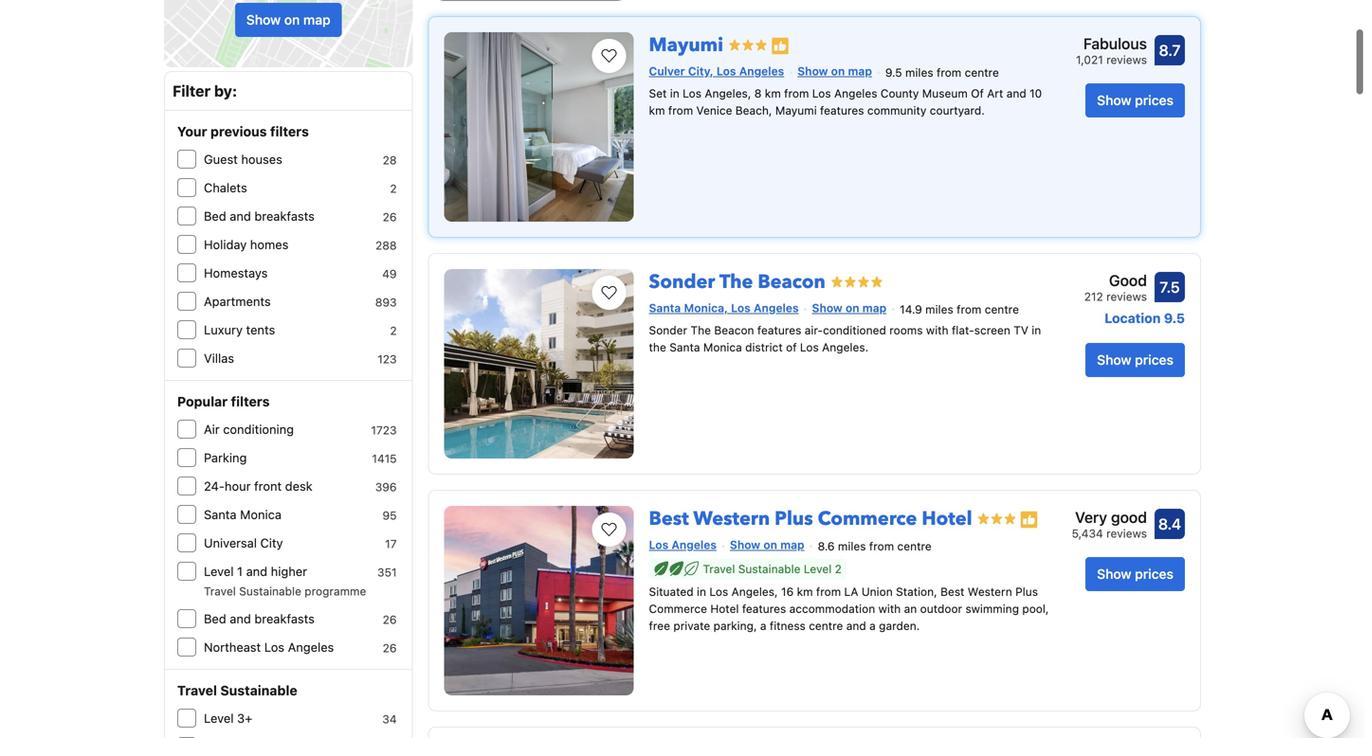 Task type: vqa. For each thing, say whether or not it's contained in the screenshot.


Task type: locate. For each thing, give the bounding box(es) containing it.
with up garden.
[[879, 603, 901, 616]]

sustainable up 3+
[[220, 683, 297, 699]]

plus inside situated in los angeles, 16 km from la union station, best western plus commerce hotel features accommodation with an outdoor swimming pool, free private parking, a fitness centre and a garden.
[[1016, 586, 1039, 599]]

3+
[[237, 712, 253, 726]]

km for situated
[[797, 586, 813, 599]]

commerce down situated
[[649, 603, 707, 616]]

best up los angeles
[[649, 506, 689, 533]]

1 vertical spatial santa
[[670, 341, 700, 354]]

travel down los angeles
[[703, 563, 735, 576]]

1 horizontal spatial the
[[720, 269, 753, 295]]

0 vertical spatial western
[[694, 506, 770, 533]]

1415
[[372, 452, 397, 466]]

1 vertical spatial 26
[[383, 614, 397, 627]]

0 vertical spatial 9.5
[[886, 66, 903, 79]]

26 up "34"
[[383, 642, 397, 655]]

on for mayumi
[[831, 64, 845, 78]]

beacon up air-
[[758, 269, 826, 295]]

previous
[[211, 124, 267, 139]]

beacon down santa monica, los angeles
[[715, 324, 755, 337]]

1 horizontal spatial western
[[968, 586, 1013, 599]]

0 vertical spatial miles
[[906, 66, 934, 79]]

miles for sonder the beacon
[[926, 303, 954, 316]]

2 for chalets
[[390, 182, 397, 195]]

2 reviews from the top
[[1107, 290, 1148, 304]]

reviews
[[1107, 53, 1148, 66], [1107, 290, 1148, 304], [1107, 527, 1148, 541]]

show prices down 'very good 5,434 reviews'
[[1098, 567, 1174, 582]]

reviews inside good 212 reviews
[[1107, 290, 1148, 304]]

1 vertical spatial this property is part of our preferred partner programme. it is committed to providing commendable service and good value. it will pay us a higher commission if you make a booking. image
[[1020, 511, 1039, 530]]

los up situated
[[649, 539, 669, 552]]

1 vertical spatial prices
[[1135, 352, 1174, 368]]

city
[[260, 536, 283, 551]]

1 vertical spatial 2
[[390, 324, 397, 338]]

show prices for beacon
[[1098, 352, 1174, 368]]

prices down scored 8.7 element
[[1135, 92, 1174, 108]]

2 vertical spatial miles
[[838, 540, 866, 553]]

mayumi link
[[649, 25, 724, 58]]

commerce
[[818, 506, 918, 533], [649, 603, 707, 616]]

monica inside sonder the beacon features air-conditioned rooms with flat-screen tv in the santa monica district of los angeles.
[[704, 341, 742, 354]]

and down accommodation
[[847, 620, 867, 633]]

level for level 1 and higher
[[204, 565, 234, 579]]

show prices button down 'very good 5,434 reviews'
[[1086, 558, 1186, 592]]

0 vertical spatial bed
[[204, 209, 226, 223]]

sonder up the
[[649, 324, 688, 337]]

los inside sonder the beacon features air-conditioned rooms with flat-screen tv in the santa monica district of los angeles.
[[800, 341, 819, 354]]

a
[[761, 620, 767, 633], [870, 620, 876, 633]]

plus up travel sustainable level 2
[[775, 506, 813, 533]]

km right the 16
[[797, 586, 813, 599]]

centre inside situated in los angeles, 16 km from la union station, best western plus commerce hotel features accommodation with an outdoor swimming pool, free private parking, a fitness centre and a garden.
[[809, 620, 844, 633]]

angeles down programme
[[288, 641, 334, 655]]

beacon inside "link"
[[758, 269, 826, 295]]

49
[[382, 267, 397, 281]]

0 vertical spatial commerce
[[818, 506, 918, 533]]

level down 8.6
[[804, 563, 832, 576]]

angeles left county
[[835, 87, 878, 100]]

and up the "northeast"
[[230, 612, 251, 626]]

beacon for sonder the beacon features air-conditioned rooms with flat-screen tv in the santa monica district of los angeles.
[[715, 324, 755, 337]]

angeles, inside set in los angeles, 8 km from los angeles county museum of art and 10 km from venice beach, mayumi features community courtyard.
[[705, 87, 752, 100]]

1 horizontal spatial km
[[765, 87, 781, 100]]

of
[[786, 341, 797, 354]]

1 horizontal spatial plus
[[1016, 586, 1039, 599]]

from up museum
[[937, 66, 962, 79]]

0 horizontal spatial western
[[694, 506, 770, 533]]

24-
[[204, 479, 225, 494]]

bed and breakfasts
[[204, 209, 315, 223], [204, 612, 315, 626]]

angeles, inside situated in los angeles, 16 km from la union station, best western plus commerce hotel features accommodation with an outdoor swimming pool, free private parking, a fitness centre and a garden.
[[732, 586, 778, 599]]

0 vertical spatial 2
[[390, 182, 397, 195]]

2 horizontal spatial in
[[1032, 324, 1042, 337]]

sustainable down level 1 and higher
[[239, 585, 302, 598]]

0 vertical spatial travel
[[703, 563, 735, 576]]

9.5 down scored 7.5 element
[[1165, 311, 1186, 326]]

show on map button
[[235, 3, 342, 37]]

0 vertical spatial 26
[[383, 211, 397, 224]]

sonder up 'monica,'
[[649, 269, 715, 295]]

1 horizontal spatial beacon
[[758, 269, 826, 295]]

2 vertical spatial 26
[[383, 642, 397, 655]]

0 horizontal spatial with
[[879, 603, 901, 616]]

travel down level 1 and higher
[[204, 585, 236, 598]]

santa up the
[[649, 302, 681, 315]]

8.7
[[1160, 41, 1181, 59]]

show prices down the fabulous 1,021 reviews
[[1098, 92, 1174, 108]]

2 breakfasts from the top
[[255, 612, 315, 626]]

km right 8
[[765, 87, 781, 100]]

fabulous element
[[1077, 32, 1148, 55]]

the inside sonder the beacon features air-conditioned rooms with flat-screen tv in the santa monica district of los angeles.
[[691, 324, 711, 337]]

1 show prices button from the top
[[1086, 83, 1186, 118]]

0 vertical spatial breakfasts
[[255, 209, 315, 223]]

the down 'monica,'
[[691, 324, 711, 337]]

2 vertical spatial show prices button
[[1086, 558, 1186, 592]]

and left 10
[[1007, 87, 1027, 100]]

in for set in los angeles, 8 km from los angeles county museum of art and 10 km from venice beach, mayumi features community courtyard.
[[670, 87, 680, 100]]

show prices down location
[[1098, 352, 1174, 368]]

34
[[383, 713, 397, 727]]

guest houses
[[204, 152, 283, 166]]

1 vertical spatial show prices
[[1098, 352, 1174, 368]]

0 horizontal spatial this property is part of our preferred partner programme. it is committed to providing commendable service and good value. it will pay us a higher commission if you make a booking. image
[[771, 37, 790, 56]]

from
[[937, 66, 962, 79], [784, 87, 809, 100], [669, 104, 693, 117], [957, 303, 982, 316], [870, 540, 895, 553], [817, 586, 841, 599]]

1 vertical spatial filters
[[231, 394, 270, 410]]

commerce inside best western plus commerce hotel link
[[818, 506, 918, 533]]

1 vertical spatial this property is part of our preferred partner programme. it is committed to providing commendable service and good value. it will pay us a higher commission if you make a booking. image
[[1020, 511, 1039, 530]]

2 bed from the top
[[204, 612, 226, 626]]

reviews inside the fabulous 1,021 reviews
[[1107, 53, 1148, 66]]

2 prices from the top
[[1135, 352, 1174, 368]]

in right set
[[670, 87, 680, 100]]

0 horizontal spatial beacon
[[715, 324, 755, 337]]

show prices button down location
[[1086, 343, 1186, 377]]

prices down 8.4
[[1135, 567, 1174, 582]]

sonder inside "link"
[[649, 269, 715, 295]]

breakfasts up homes
[[255, 209, 315, 223]]

2 vertical spatial km
[[797, 586, 813, 599]]

santa
[[649, 302, 681, 315], [670, 341, 700, 354], [204, 508, 237, 522]]

plus up the pool,
[[1016, 586, 1039, 599]]

28
[[383, 154, 397, 167]]

0 horizontal spatial the
[[691, 324, 711, 337]]

filters up houses
[[270, 124, 309, 139]]

0 horizontal spatial filters
[[231, 394, 270, 410]]

1 vertical spatial hotel
[[711, 603, 739, 616]]

situated
[[649, 586, 694, 599]]

2 up 123
[[390, 324, 397, 338]]

centre for sonder the beacon
[[985, 303, 1020, 316]]

apartments
[[204, 294, 271, 309]]

and
[[1007, 87, 1027, 100], [230, 209, 251, 223], [246, 565, 268, 579], [230, 612, 251, 626], [847, 620, 867, 633]]

0 horizontal spatial best
[[649, 506, 689, 533]]

monica
[[704, 341, 742, 354], [240, 508, 282, 522]]

mayumi right beach,
[[776, 104, 817, 117]]

on
[[284, 12, 300, 28], [831, 64, 845, 78], [846, 302, 860, 315], [764, 539, 778, 552]]

front
[[254, 479, 282, 494]]

tv
[[1014, 324, 1029, 337]]

location
[[1105, 311, 1161, 326]]

angeles,
[[705, 87, 752, 100], [732, 586, 778, 599]]

0 vertical spatial hotel
[[922, 506, 973, 533]]

angeles, down travel sustainable level 2
[[732, 586, 778, 599]]

2 vertical spatial 2
[[835, 563, 842, 576]]

0 vertical spatial reviews
[[1107, 53, 1148, 66]]

the inside "link"
[[720, 269, 753, 295]]

show on map for mayumi
[[798, 64, 873, 78]]

26 down 351
[[383, 614, 397, 627]]

2 vertical spatial show prices
[[1098, 567, 1174, 582]]

with inside sonder the beacon features air-conditioned rooms with flat-screen tv in the santa monica district of los angeles.
[[927, 324, 949, 337]]

the up santa monica, los angeles
[[720, 269, 753, 295]]

travel up level 3+
[[177, 683, 217, 699]]

1 horizontal spatial this property is part of our preferred partner programme. it is committed to providing commendable service and good value. it will pay us a higher commission if you make a booking. image
[[1020, 511, 1039, 530]]

sonder the beacon image
[[444, 269, 634, 459]]

km inside situated in los angeles, 16 km from la union station, best western plus commerce hotel features accommodation with an outdoor swimming pool, free private parking, a fitness centre and a garden.
[[797, 586, 813, 599]]

1 horizontal spatial mayumi
[[776, 104, 817, 117]]

1 a from the left
[[761, 620, 767, 633]]

popular filters
[[177, 394, 270, 410]]

best western plus commerce hotel image
[[444, 506, 634, 696]]

0 horizontal spatial commerce
[[649, 603, 707, 616]]

0 vertical spatial show prices button
[[1086, 83, 1186, 118]]

0 vertical spatial this property is part of our preferred partner programme. it is committed to providing commendable service and good value. it will pay us a higher commission if you make a booking. image
[[771, 37, 790, 56]]

0 horizontal spatial hotel
[[711, 603, 739, 616]]

1 vertical spatial sonder
[[649, 324, 688, 337]]

0 horizontal spatial 9.5
[[886, 66, 903, 79]]

bed and breakfasts up homes
[[204, 209, 315, 223]]

mayumi up city,
[[649, 32, 724, 58]]

centre down accommodation
[[809, 620, 844, 633]]

situated in los angeles, 16 km from la union station, best western plus commerce hotel features accommodation with an outdoor swimming pool, free private parking, a fitness centre and a garden.
[[649, 586, 1049, 633]]

0 vertical spatial prices
[[1135, 92, 1174, 108]]

1 vertical spatial beacon
[[715, 324, 755, 337]]

breakfasts down travel sustainable programme
[[255, 612, 315, 626]]

hotel inside best western plus commerce hotel link
[[922, 506, 973, 533]]

sustainable for travel sustainable level 2
[[739, 563, 801, 576]]

1 vertical spatial the
[[691, 324, 711, 337]]

1 reviews from the top
[[1107, 53, 1148, 66]]

show on map for best western plus commerce hotel
[[730, 539, 805, 552]]

commerce up 8.6 miles from centre
[[818, 506, 918, 533]]

2 sonder from the top
[[649, 324, 688, 337]]

good
[[1110, 272, 1148, 290]]

screen
[[975, 324, 1011, 337]]

santa for santa monica, los angeles
[[649, 302, 681, 315]]

1 vertical spatial travel
[[204, 585, 236, 598]]

sonder for sonder the beacon
[[649, 269, 715, 295]]

a left fitness
[[761, 620, 767, 633]]

1 vertical spatial sustainable
[[239, 585, 302, 598]]

0 vertical spatial beacon
[[758, 269, 826, 295]]

level left 3+
[[204, 712, 234, 726]]

plus
[[775, 506, 813, 533], [1016, 586, 1039, 599]]

1 vertical spatial best
[[941, 586, 965, 599]]

travel for travel sustainable
[[177, 683, 217, 699]]

1 vertical spatial in
[[1032, 324, 1042, 337]]

miles for best western plus commerce hotel
[[838, 540, 866, 553]]

0 vertical spatial bed and breakfasts
[[204, 209, 315, 223]]

show prices button for beacon
[[1086, 343, 1186, 377]]

1 horizontal spatial with
[[927, 324, 949, 337]]

0 vertical spatial mayumi
[[649, 32, 724, 58]]

venice
[[697, 104, 733, 117]]

los right the "northeast"
[[264, 641, 285, 655]]

a left garden.
[[870, 620, 876, 633]]

commerce inside situated in los angeles, 16 km from la union station, best western plus commerce hotel features accommodation with an outdoor swimming pool, free private parking, a fitness centre and a garden.
[[649, 603, 707, 616]]

scored 8.7 element
[[1155, 35, 1186, 65]]

from right 8
[[784, 87, 809, 100]]

miles right 8.6
[[838, 540, 866, 553]]

with
[[927, 324, 949, 337], [879, 603, 901, 616]]

0 horizontal spatial monica
[[240, 508, 282, 522]]

this property is part of our preferred partner programme. it is committed to providing commendable service and good value. it will pay us a higher commission if you make a booking. image left 5,434
[[1020, 511, 1039, 530]]

mayumi image
[[444, 32, 634, 222]]

show prices for plus
[[1098, 567, 1174, 582]]

this property is part of our preferred partner programme. it is committed to providing commendable service and good value. it will pay us a higher commission if you make a booking. image
[[771, 37, 790, 56], [1020, 511, 1039, 530]]

1 horizontal spatial in
[[697, 586, 707, 599]]

northeast
[[204, 641, 261, 655]]

351
[[378, 566, 397, 580]]

western
[[694, 506, 770, 533], [968, 586, 1013, 599]]

santa down 24-
[[204, 508, 237, 522]]

1 vertical spatial reviews
[[1107, 290, 1148, 304]]

homestays
[[204, 266, 268, 280]]

best western plus commerce hotel
[[649, 506, 973, 533]]

3 prices from the top
[[1135, 567, 1174, 582]]

angeles.
[[822, 341, 869, 354]]

1 show prices from the top
[[1098, 92, 1174, 108]]

2 show prices from the top
[[1098, 352, 1174, 368]]

centre up the "of"
[[965, 66, 999, 79]]

with inside situated in los angeles, 16 km from la union station, best western plus commerce hotel features accommodation with an outdoor swimming pool, free private parking, a fitness centre and a garden.
[[879, 603, 901, 616]]

show on map for sonder the beacon
[[812, 302, 887, 315]]

9.5 up county
[[886, 66, 903, 79]]

sonder
[[649, 269, 715, 295], [649, 324, 688, 337]]

3 show prices button from the top
[[1086, 558, 1186, 592]]

good
[[1112, 509, 1148, 527]]

0 vertical spatial monica
[[704, 341, 742, 354]]

1 horizontal spatial this property is part of our preferred partner programme. it is committed to providing commendable service and good value. it will pay us a higher commission if you make a booking. image
[[1020, 511, 1039, 530]]

bed and breakfasts up northeast los angeles
[[204, 612, 315, 626]]

centre up screen
[[985, 303, 1020, 316]]

filter by:
[[173, 82, 237, 100]]

features
[[820, 104, 865, 117], [758, 324, 802, 337], [742, 603, 787, 616]]

fitness
[[770, 620, 806, 633]]

2 horizontal spatial km
[[797, 586, 813, 599]]

prices down location 9.5
[[1135, 352, 1174, 368]]

0 vertical spatial angeles,
[[705, 87, 752, 100]]

accommodation
[[790, 603, 876, 616]]

from up union
[[870, 540, 895, 553]]

los up parking,
[[710, 586, 729, 599]]

212
[[1085, 290, 1104, 304]]

1 vertical spatial commerce
[[649, 603, 707, 616]]

los down air-
[[800, 341, 819, 354]]

this property is part of our preferred partner programme. it is committed to providing commendable service and good value. it will pay us a higher commission if you make a booking. image up culver city, los angeles at the top of page
[[771, 37, 790, 56]]

hotel up 8.6 miles from centre
[[922, 506, 973, 533]]

1 breakfasts from the top
[[255, 209, 315, 223]]

1 vertical spatial features
[[758, 324, 802, 337]]

396
[[375, 481, 397, 494]]

1 vertical spatial km
[[649, 104, 665, 117]]

8
[[755, 87, 762, 100]]

map inside button
[[304, 12, 331, 28]]

123
[[378, 353, 397, 366]]

monica down 24-hour front desk
[[240, 508, 282, 522]]

in inside set in los angeles, 8 km from los angeles county museum of art and 10 km from venice beach, mayumi features community courtyard.
[[670, 87, 680, 100]]

centre up the station, at the bottom right of the page
[[898, 540, 932, 553]]

1 horizontal spatial monica
[[704, 341, 742, 354]]

angeles inside set in los angeles, 8 km from los angeles county museum of art and 10 km from venice beach, mayumi features community courtyard.
[[835, 87, 878, 100]]

0 horizontal spatial a
[[761, 620, 767, 633]]

sustainable up the 16
[[739, 563, 801, 576]]

2
[[390, 182, 397, 195], [390, 324, 397, 338], [835, 563, 842, 576]]

0 vertical spatial this property is part of our preferred partner programme. it is committed to providing commendable service and good value. it will pay us a higher commission if you make a booking. image
[[771, 37, 790, 56]]

northeast los angeles
[[204, 641, 334, 655]]

prices for beacon
[[1135, 352, 1174, 368]]

2 vertical spatial travel
[[177, 683, 217, 699]]

sustainable for travel sustainable programme
[[239, 585, 302, 598]]

1 vertical spatial western
[[968, 586, 1013, 599]]

2 vertical spatial in
[[697, 586, 707, 599]]

mayumi
[[649, 32, 724, 58], [776, 104, 817, 117]]

0 vertical spatial sonder
[[649, 269, 715, 295]]

3 show prices from the top
[[1098, 567, 1174, 582]]

filters up air conditioning
[[231, 394, 270, 410]]

1 vertical spatial plus
[[1016, 586, 1039, 599]]

1 vertical spatial miles
[[926, 303, 954, 316]]

in inside situated in los angeles, 16 km from la union station, best western plus commerce hotel features accommodation with an outdoor swimming pool, free private parking, a fitness centre and a garden.
[[697, 586, 707, 599]]

county
[[881, 87, 919, 100]]

best inside situated in los angeles, 16 km from la union station, best western plus commerce hotel features accommodation with an outdoor swimming pool, free private parking, a fitness centre and a garden.
[[941, 586, 965, 599]]

288
[[376, 239, 397, 252]]

2 vertical spatial reviews
[[1107, 527, 1148, 541]]

air
[[204, 423, 220, 437]]

2 vertical spatial prices
[[1135, 567, 1174, 582]]

your previous filters
[[177, 124, 309, 139]]

in
[[670, 87, 680, 100], [1032, 324, 1042, 337], [697, 586, 707, 599]]

1 horizontal spatial a
[[870, 620, 876, 633]]

km
[[765, 87, 781, 100], [649, 104, 665, 117], [797, 586, 813, 599]]

western up los angeles
[[694, 506, 770, 533]]

los right city,
[[717, 64, 736, 78]]

with left flat-
[[927, 324, 949, 337]]

in right situated
[[697, 586, 707, 599]]

2 vertical spatial sustainable
[[220, 683, 297, 699]]

0 vertical spatial with
[[927, 324, 949, 337]]

in right tv at the right top of the page
[[1032, 324, 1042, 337]]

1 sonder from the top
[[649, 269, 715, 295]]

city,
[[688, 64, 714, 78]]

filters
[[270, 124, 309, 139], [231, 394, 270, 410]]

sonder the beacon features air-conditioned rooms with flat-screen tv in the santa monica district of los angeles.
[[649, 324, 1042, 354]]

santa right the
[[670, 341, 700, 354]]

1 horizontal spatial hotel
[[922, 506, 973, 533]]

sonder inside sonder the beacon features air-conditioned rooms with flat-screen tv in the santa monica district of los angeles.
[[649, 324, 688, 337]]

prices for plus
[[1135, 567, 1174, 582]]

swimming
[[966, 603, 1020, 616]]

centre
[[965, 66, 999, 79], [985, 303, 1020, 316], [898, 540, 932, 553], [809, 620, 844, 633]]

km down set
[[649, 104, 665, 117]]

best
[[649, 506, 689, 533], [941, 586, 965, 599]]

0 vertical spatial show prices
[[1098, 92, 1174, 108]]

show on map
[[246, 12, 331, 28], [798, 64, 873, 78], [812, 302, 887, 315], [730, 539, 805, 552]]

1 vertical spatial angeles,
[[732, 586, 778, 599]]

2 up accommodation
[[835, 563, 842, 576]]

0 horizontal spatial in
[[670, 87, 680, 100]]

from left "venice"
[[669, 104, 693, 117]]

this property is part of our preferred partner programme. it is committed to providing commendable service and good value. it will pay us a higher commission if you make a booking. image for best western plus commerce hotel
[[1020, 511, 1039, 530]]

los inside situated in los angeles, 16 km from la union station, best western plus commerce hotel features accommodation with an outdoor swimming pool, free private parking, a fitness centre and a garden.
[[710, 586, 729, 599]]

bed up holiday
[[204, 209, 226, 223]]

2 show prices button from the top
[[1086, 343, 1186, 377]]

parking
[[204, 451, 247, 465]]

0 vertical spatial in
[[670, 87, 680, 100]]

this property is part of our preferred partner programme. it is committed to providing commendable service and good value. it will pay us a higher commission if you make a booking. image up culver city, los angeles at the top of page
[[771, 37, 790, 56]]

very good element
[[1072, 506, 1148, 529]]

features down the 16
[[742, 603, 787, 616]]

private
[[674, 620, 711, 633]]

9.5
[[886, 66, 903, 79], [1165, 311, 1186, 326]]

your
[[177, 124, 207, 139]]

this property is part of our preferred partner programme. it is committed to providing commendable service and good value. it will pay us a higher commission if you make a booking. image
[[771, 37, 790, 56], [1020, 511, 1039, 530]]

very good 5,434 reviews
[[1072, 509, 1148, 541]]

1 vertical spatial with
[[879, 603, 901, 616]]

26 up 288 at left
[[383, 211, 397, 224]]

miles right 14.9
[[926, 303, 954, 316]]

2 a from the left
[[870, 620, 876, 633]]

show
[[246, 12, 281, 28], [798, 64, 828, 78], [1098, 92, 1132, 108], [812, 302, 843, 315], [1098, 352, 1132, 368], [730, 539, 761, 552], [1098, 567, 1132, 582]]

1 horizontal spatial 9.5
[[1165, 311, 1186, 326]]

bed
[[204, 209, 226, 223], [204, 612, 226, 626]]

14.9
[[900, 303, 923, 316]]

3 reviews from the top
[[1107, 527, 1148, 541]]

from up accommodation
[[817, 586, 841, 599]]

beacon inside sonder the beacon features air-conditioned rooms with flat-screen tv in the santa monica district of los angeles.
[[715, 324, 755, 337]]

0 vertical spatial the
[[720, 269, 753, 295]]

higher
[[271, 565, 307, 579]]

angeles, up "venice"
[[705, 87, 752, 100]]

miles up county
[[906, 66, 934, 79]]

angeles up situated
[[672, 539, 717, 552]]

level left 1
[[204, 565, 234, 579]]

miles for mayumi
[[906, 66, 934, 79]]

best up "outdoor"
[[941, 586, 965, 599]]

0 vertical spatial features
[[820, 104, 865, 117]]

0 vertical spatial sustainable
[[739, 563, 801, 576]]

10
[[1030, 87, 1043, 100]]

2 vertical spatial santa
[[204, 508, 237, 522]]

show prices button down the fabulous 1,021 reviews
[[1086, 83, 1186, 118]]

monica down santa monica, los angeles
[[704, 341, 742, 354]]

0 horizontal spatial this property is part of our preferred partner programme. it is committed to providing commendable service and good value. it will pay us a higher commission if you make a booking. image
[[771, 37, 790, 56]]

1 vertical spatial show prices button
[[1086, 343, 1186, 377]]



Task type: describe. For each thing, give the bounding box(es) containing it.
district
[[746, 341, 783, 354]]

parking,
[[714, 620, 757, 633]]

santa monica
[[204, 508, 282, 522]]

of
[[971, 87, 984, 100]]

los down city,
[[683, 87, 702, 100]]

from inside situated in los angeles, 16 km from la union station, best western plus commerce hotel features accommodation with an outdoor swimming pool, free private parking, a fitness centre and a garden.
[[817, 586, 841, 599]]

8.6
[[818, 540, 835, 553]]

culver city, los angeles
[[649, 64, 785, 78]]

angeles up district at the top right
[[754, 302, 799, 315]]

9.5 miles from centre
[[886, 66, 999, 79]]

map for best western plus commerce hotel
[[781, 539, 805, 552]]

holiday homes
[[204, 238, 289, 252]]

sonder the beacon
[[649, 269, 826, 295]]

travel for travel sustainable programme
[[204, 585, 236, 598]]

from up flat-
[[957, 303, 982, 316]]

air conditioning
[[204, 423, 294, 437]]

1 horizontal spatial filters
[[270, 124, 309, 139]]

conditioned
[[823, 324, 887, 337]]

the
[[649, 341, 667, 354]]

centre for mayumi
[[965, 66, 999, 79]]

1723
[[371, 424, 397, 437]]

best western plus commerce hotel link
[[649, 499, 973, 533]]

western inside situated in los angeles, 16 km from la union station, best western plus commerce hotel features accommodation with an outdoor swimming pool, free private parking, a fitness centre and a garden.
[[968, 586, 1013, 599]]

1
[[237, 565, 243, 579]]

travel sustainable
[[177, 683, 297, 699]]

universal city
[[204, 536, 283, 551]]

2 26 from the top
[[383, 614, 397, 627]]

travel for travel sustainable level 2
[[703, 563, 735, 576]]

good element
[[1085, 269, 1148, 292]]

3 26 from the top
[[383, 642, 397, 655]]

los angeles
[[649, 539, 717, 552]]

5,434
[[1072, 527, 1104, 541]]

on inside button
[[284, 12, 300, 28]]

scored 7.5 element
[[1155, 272, 1186, 303]]

and up holiday homes
[[230, 209, 251, 223]]

and inside situated in los angeles, 16 km from la union station, best western plus commerce hotel features accommodation with an outdoor swimming pool, free private parking, a fitness centre and a garden.
[[847, 620, 867, 633]]

santa inside sonder the beacon features air-conditioned rooms with flat-screen tv in the santa monica district of los angeles.
[[670, 341, 700, 354]]

and inside set in los angeles, 8 km from los angeles county museum of art and 10 km from venice beach, mayumi features community courtyard.
[[1007, 87, 1027, 100]]

mayumi inside set in los angeles, 8 km from los angeles county museum of art and 10 km from venice beach, mayumi features community courtyard.
[[776, 104, 817, 117]]

this property is part of our preferred partner programme. it is committed to providing commendable service and good value. it will pay us a higher commission if you make a booking. image for mayumi
[[771, 37, 790, 56]]

holiday
[[204, 238, 247, 252]]

rooms
[[890, 324, 923, 337]]

7.5
[[1160, 278, 1181, 296]]

level 3+
[[204, 712, 253, 726]]

luxury tents
[[204, 323, 275, 337]]

reviews for fabulous
[[1107, 53, 1148, 66]]

8.6 miles from centre
[[818, 540, 932, 553]]

reviews inside 'very good 5,434 reviews'
[[1107, 527, 1148, 541]]

and right 1
[[246, 565, 268, 579]]

fabulous
[[1084, 35, 1148, 53]]

in inside sonder the beacon features air-conditioned rooms with flat-screen tv in the santa monica district of los angeles.
[[1032, 324, 1042, 337]]

an
[[904, 603, 917, 616]]

station,
[[896, 586, 938, 599]]

1 bed and breakfasts from the top
[[204, 209, 315, 223]]

km for set
[[765, 87, 781, 100]]

flat-
[[952, 324, 975, 337]]

map for sonder the beacon
[[863, 302, 887, 315]]

hour
[[225, 479, 251, 494]]

angeles, for 16
[[732, 586, 778, 599]]

centre for best western plus commerce hotel
[[898, 540, 932, 553]]

villas
[[204, 351, 234, 366]]

la
[[845, 586, 859, 599]]

1 bed from the top
[[204, 209, 226, 223]]

1 vertical spatial monica
[[240, 508, 282, 522]]

location 9.5
[[1105, 311, 1186, 326]]

level for level 3+
[[204, 712, 234, 726]]

this property is part of our preferred partner programme. it is committed to providing commendable service and good value. it will pay us a higher commission if you make a booking. image for best western plus commerce hotel
[[1020, 511, 1039, 530]]

courtyard.
[[930, 104, 985, 117]]

conditioning
[[223, 423, 294, 437]]

sonder for sonder the beacon features air-conditioned rooms with flat-screen tv in the santa monica district of los angeles.
[[649, 324, 688, 337]]

hotel inside situated in los angeles, 16 km from la union station, best western plus commerce hotel features accommodation with an outdoor swimming pool, free private parking, a fitness centre and a garden.
[[711, 603, 739, 616]]

universal
[[204, 536, 257, 551]]

beacon for sonder the beacon
[[758, 269, 826, 295]]

0 horizontal spatial mayumi
[[649, 32, 724, 58]]

angeles up 8
[[740, 64, 785, 78]]

show inside button
[[246, 12, 281, 28]]

free
[[649, 620, 671, 633]]

0 vertical spatial best
[[649, 506, 689, 533]]

1 prices from the top
[[1135, 92, 1174, 108]]

fabulous 1,021 reviews
[[1077, 35, 1148, 66]]

0 horizontal spatial km
[[649, 104, 665, 117]]

los right 8
[[813, 87, 831, 100]]

beach,
[[736, 104, 773, 117]]

santa for santa monica
[[204, 508, 237, 522]]

the for sonder the beacon features air-conditioned rooms with flat-screen tv in the santa monica district of los angeles.
[[691, 324, 711, 337]]

air-
[[805, 324, 823, 337]]

tents
[[246, 323, 275, 337]]

desk
[[285, 479, 313, 494]]

on for sonder the beacon
[[846, 302, 860, 315]]

2 bed and breakfasts from the top
[[204, 612, 315, 626]]

travel sustainable level 2
[[703, 563, 842, 576]]

in for situated in los angeles, 16 km from la union station, best western plus commerce hotel features accommodation with an outdoor swimming pool, free private parking, a fitness centre and a garden.
[[697, 586, 707, 599]]

sustainable for travel sustainable
[[220, 683, 297, 699]]

filter
[[173, 82, 211, 100]]

map for mayumi
[[848, 64, 873, 78]]

this property is part of our preferred partner programme. it is committed to providing commendable service and good value. it will pay us a higher commission if you make a booking. image for mayumi
[[771, 37, 790, 56]]

very
[[1076, 509, 1108, 527]]

set in los angeles, 8 km from los angeles county museum of art and 10 km from venice beach, mayumi features community courtyard.
[[649, 87, 1043, 117]]

893
[[375, 296, 397, 309]]

on for best western plus commerce hotel
[[764, 539, 778, 552]]

level 1 and higher
[[204, 565, 307, 579]]

the for sonder the beacon
[[720, 269, 753, 295]]

show prices button for plus
[[1086, 558, 1186, 592]]

1 26 from the top
[[383, 211, 397, 224]]

good 212 reviews
[[1085, 272, 1148, 304]]

reviews for good
[[1107, 290, 1148, 304]]

16
[[782, 586, 794, 599]]

14.9 miles from centre
[[900, 303, 1020, 316]]

pool,
[[1023, 603, 1049, 616]]

features inside set in los angeles, 8 km from los angeles county museum of art and 10 km from venice beach, mayumi features community courtyard.
[[820, 104, 865, 117]]

95
[[383, 509, 397, 523]]

0 vertical spatial plus
[[775, 506, 813, 533]]

scored 8.4 element
[[1155, 509, 1186, 540]]

houses
[[241, 152, 283, 166]]

union
[[862, 586, 893, 599]]

homes
[[250, 238, 289, 252]]

17
[[385, 538, 397, 551]]

programme
[[305, 585, 366, 598]]

monica,
[[684, 302, 728, 315]]

community
[[868, 104, 927, 117]]

popular
[[177, 394, 228, 410]]

show on map inside button
[[246, 12, 331, 28]]

features inside sonder the beacon features air-conditioned rooms with flat-screen tv in the santa monica district of los angeles.
[[758, 324, 802, 337]]

1 vertical spatial 9.5
[[1165, 311, 1186, 326]]

angeles, for 8
[[705, 87, 752, 100]]

los down sonder the beacon
[[731, 302, 751, 315]]

travel sustainable programme
[[204, 585, 366, 598]]

features inside situated in los angeles, 16 km from la union station, best western plus commerce hotel features accommodation with an outdoor swimming pool, free private parking, a fitness centre and a garden.
[[742, 603, 787, 616]]

chalets
[[204, 181, 247, 195]]

2 for luxury tents
[[390, 324, 397, 338]]

24-hour front desk
[[204, 479, 313, 494]]

1,021
[[1077, 53, 1104, 66]]



